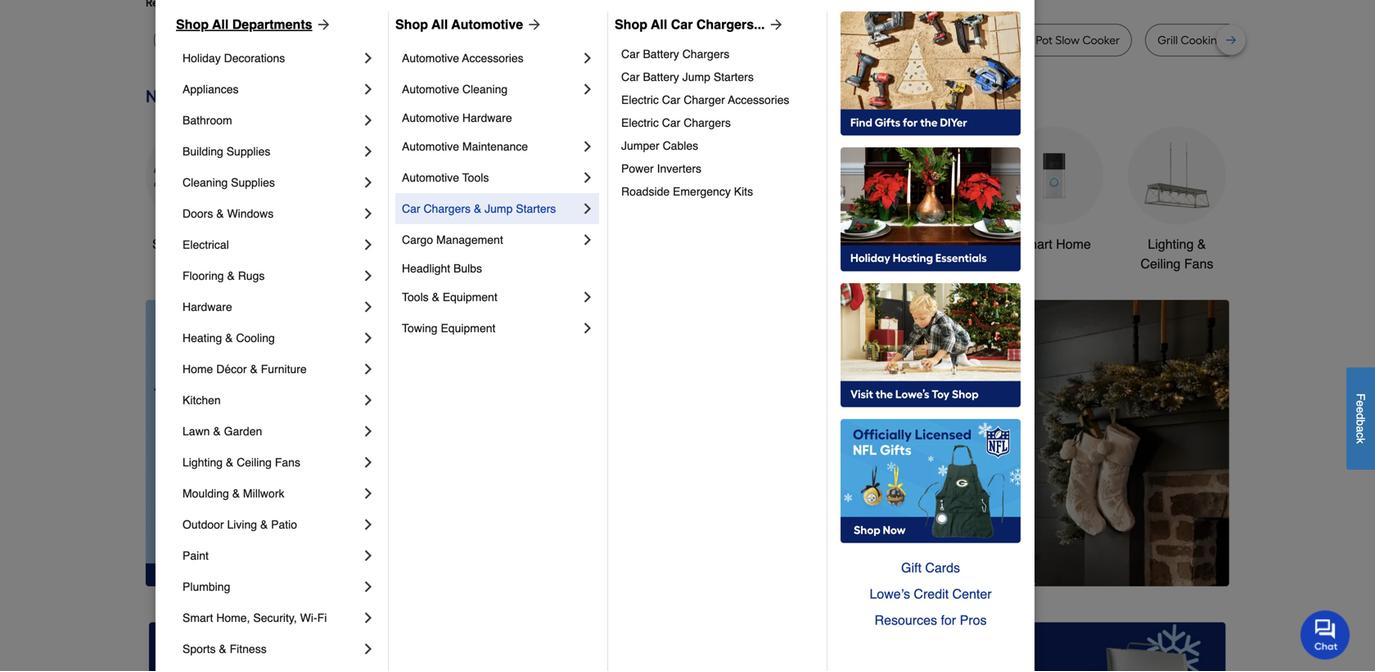 Task type: vqa. For each thing, say whether or not it's contained in the screenshot.
the leftmost sq.
no



Task type: locate. For each thing, give the bounding box(es) containing it.
1 horizontal spatial smart
[[1018, 237, 1052, 252]]

cargo
[[402, 233, 433, 246]]

1 horizontal spatial ceiling
[[1141, 256, 1181, 271]]

lawn & garden
[[183, 425, 262, 438]]

1 horizontal spatial decorations
[[528, 256, 598, 271]]

fitness
[[230, 643, 267, 656]]

automotive down automotive maintenance
[[402, 171, 459, 184]]

2 horizontal spatial shop
[[615, 17, 647, 32]]

1 vertical spatial lighting
[[183, 456, 223, 469]]

1 horizontal spatial lighting
[[1148, 237, 1194, 252]]

0 horizontal spatial bathroom
[[183, 114, 232, 127]]

building
[[183, 145, 223, 158]]

1 horizontal spatial lighting & ceiling fans
[[1141, 237, 1213, 271]]

1 horizontal spatial outdoor
[[762, 237, 809, 252]]

chevron right image
[[360, 50, 377, 66], [580, 50, 596, 66], [360, 112, 377, 129], [580, 138, 596, 155], [580, 169, 596, 186], [580, 201, 596, 217], [360, 205, 377, 222], [360, 268, 377, 284], [580, 289, 596, 305], [360, 299, 377, 315], [580, 320, 596, 336], [360, 361, 377, 377], [360, 454, 377, 471], [360, 485, 377, 502], [360, 548, 377, 564], [360, 579, 377, 595]]

2 arrow right image from the left
[[523, 16, 543, 33]]

chevron right image for cleaning supplies
[[360, 174, 377, 191]]

1 vertical spatial electric
[[621, 116, 659, 129]]

new deals every day during 25 days of deals image
[[146, 83, 1229, 110]]

1 vertical spatial decorations
[[528, 256, 598, 271]]

1 electric from the top
[[621, 93, 659, 106]]

all right the shop
[[186, 237, 200, 252]]

e up d
[[1354, 401, 1367, 407]]

roadside emergency kits link
[[621, 180, 815, 203]]

decorations down christmas on the top of the page
[[528, 256, 598, 271]]

visit the lowe's toy shop. image
[[841, 283, 1021, 408]]

ceiling
[[1141, 256, 1181, 271], [237, 456, 272, 469]]

0 vertical spatial lighting & ceiling fans
[[1141, 237, 1213, 271]]

doors
[[183, 207, 213, 220]]

outdoor for outdoor living & patio
[[183, 518, 224, 531]]

0 horizontal spatial outdoor
[[183, 518, 224, 531]]

1 horizontal spatial cooking
[[1181, 33, 1224, 47]]

d
[[1354, 413, 1367, 420]]

1 crock from the left
[[756, 33, 786, 47]]

arrow right image up holiday decorations link
[[312, 16, 332, 33]]

fans
[[1184, 256, 1213, 271], [275, 456, 300, 469]]

3 shop from the left
[[615, 17, 647, 32]]

home
[[1056, 237, 1091, 252], [183, 363, 213, 376]]

electrical link
[[183, 229, 360, 260]]

battery down car battery chargers
[[643, 70, 679, 83]]

shop all car chargers...
[[615, 17, 765, 32]]

car battery jump starters
[[621, 70, 754, 83]]

all up holiday decorations
[[212, 17, 229, 32]]

chevron right image for heating & cooling
[[360, 330, 377, 346]]

chevron right image for cargo management
[[580, 232, 596, 248]]

outdoor tools & equipment
[[762, 237, 856, 271]]

0 horizontal spatial bathroom link
[[183, 105, 360, 136]]

electric up jumper
[[621, 116, 659, 129]]

electric up electric car chargers
[[621, 93, 659, 106]]

crock for crock pot cooking pot
[[756, 33, 786, 47]]

electric
[[621, 93, 659, 106], [621, 116, 659, 129]]

towing
[[402, 322, 438, 335]]

arrow right image inside the shop all departments link
[[312, 16, 332, 33]]

accessories inside electric car charger accessories link
[[728, 93, 789, 106]]

automotive up automotive accessories link
[[451, 17, 523, 32]]

decorations for christmas
[[528, 256, 598, 271]]

hardware inside 'link'
[[462, 111, 512, 124]]

1 slow from the left
[[387, 33, 412, 47]]

cards
[[925, 560, 960, 575]]

1 horizontal spatial arrow right image
[[523, 16, 543, 33]]

crock down chargers...
[[756, 33, 786, 47]]

starters up christmas on the top of the page
[[516, 202, 556, 215]]

building supplies link
[[183, 136, 360, 167]]

arrow right image up the 'crock pot cooking pot'
[[765, 16, 785, 33]]

chevron right image for flooring & rugs
[[360, 268, 377, 284]]

shop up car battery chargers
[[615, 17, 647, 32]]

0 horizontal spatial cooker
[[414, 33, 452, 47]]

chevron right image
[[360, 81, 377, 97], [580, 81, 596, 97], [360, 143, 377, 160], [360, 174, 377, 191], [580, 232, 596, 248], [360, 237, 377, 253], [360, 330, 377, 346], [360, 392, 377, 408], [360, 423, 377, 440], [360, 516, 377, 533], [360, 610, 377, 626], [360, 641, 377, 657]]

arrow right image inside shop all automotive link
[[523, 16, 543, 33]]

flooring & rugs
[[183, 269, 265, 282]]

bathroom
[[183, 114, 232, 127], [903, 237, 960, 252]]

1 e from the top
[[1354, 401, 1367, 407]]

0 vertical spatial lighting & ceiling fans link
[[1128, 126, 1226, 274]]

arrow right image for shop all car chargers...
[[765, 16, 785, 33]]

1 arrow right image from the left
[[312, 16, 332, 33]]

christmas decorations
[[528, 237, 598, 271]]

car battery chargers
[[621, 47, 730, 61]]

chargers down automotive tools
[[424, 202, 471, 215]]

pot for instant pot
[[948, 33, 965, 47]]

automotive inside shop all automotive link
[[451, 17, 523, 32]]

automotive down automotive cleaning
[[402, 111, 459, 124]]

1 vertical spatial ceiling
[[237, 456, 272, 469]]

c
[[1354, 432, 1367, 438]]

0 vertical spatial jump
[[682, 70, 710, 83]]

automotive inside automotive hardware 'link'
[[402, 111, 459, 124]]

shop all deals
[[152, 237, 237, 252]]

lighting
[[1148, 237, 1194, 252], [183, 456, 223, 469]]

1 vertical spatial outdoor
[[183, 518, 224, 531]]

0 vertical spatial home
[[1056, 237, 1091, 252]]

1 vertical spatial home
[[183, 363, 213, 376]]

all for automotive
[[431, 17, 448, 32]]

accessories down microwave
[[462, 52, 524, 65]]

cargo management link
[[402, 224, 580, 255]]

0 horizontal spatial home
[[183, 363, 213, 376]]

0 vertical spatial battery
[[643, 47, 679, 61]]

0 horizontal spatial lighting & ceiling fans
[[183, 456, 300, 469]]

0 vertical spatial fans
[[1184, 256, 1213, 271]]

1 vertical spatial smart
[[183, 611, 213, 625]]

electric car charger accessories
[[621, 93, 789, 106]]

shop up triple slow cooker
[[395, 17, 428, 32]]

equipment inside the tools & equipment link
[[443, 291, 497, 304]]

0 vertical spatial bathroom
[[183, 114, 232, 127]]

decorations for holiday
[[224, 52, 285, 65]]

automotive inside automotive tools link
[[402, 171, 459, 184]]

k
[[1354, 438, 1367, 444]]

officially licensed n f l gifts. shop now. image
[[841, 419, 1021, 544]]

1 vertical spatial accessories
[[728, 93, 789, 106]]

all for departments
[[212, 17, 229, 32]]

1 vertical spatial starters
[[516, 202, 556, 215]]

0 vertical spatial electric
[[621, 93, 659, 106]]

2 crock from the left
[[1002, 33, 1033, 47]]

0 vertical spatial supplies
[[226, 145, 270, 158]]

automotive
[[451, 17, 523, 32], [402, 52, 459, 65], [402, 83, 459, 96], [402, 111, 459, 124], [402, 140, 459, 153], [402, 171, 459, 184]]

automotive down triple slow cooker
[[402, 52, 459, 65]]

1 horizontal spatial accessories
[[728, 93, 789, 106]]

electric for electric car charger accessories
[[621, 93, 659, 106]]

chargers up car battery jump starters link
[[682, 47, 730, 61]]

4 pot from the left
[[1036, 33, 1053, 47]]

2 vertical spatial equipment
[[441, 322, 496, 335]]

pot
[[789, 33, 806, 47], [855, 33, 872, 47], [948, 33, 965, 47], [1036, 33, 1053, 47]]

1 vertical spatial lighting & ceiling fans
[[183, 456, 300, 469]]

car chargers & jump starters link
[[402, 193, 580, 224]]

cooker
[[414, 33, 452, 47], [1082, 33, 1120, 47]]

gift
[[901, 560, 922, 575]]

chevron right image for hardware
[[360, 299, 377, 315]]

1 pot from the left
[[789, 33, 806, 47]]

car battery chargers link
[[621, 43, 815, 65]]

home décor & furniture link
[[183, 354, 360, 385]]

scroll to item #4 element
[[867, 555, 910, 565]]

1 shop from the left
[[176, 17, 209, 32]]

chevron right image for tools & equipment
[[580, 289, 596, 305]]

credit
[[914, 586, 949, 602]]

supplies for building supplies
[[226, 145, 270, 158]]

0 horizontal spatial accessories
[[462, 52, 524, 65]]

hardware up automotive maintenance link
[[462, 111, 512, 124]]

2 horizontal spatial arrow right image
[[765, 16, 785, 33]]

decorations down the shop all departments link
[[224, 52, 285, 65]]

jump down automotive tools link
[[485, 202, 513, 215]]

holiday hosting essentials. image
[[841, 147, 1021, 272]]

pot for crock pot cooking pot
[[789, 33, 806, 47]]

cooker left the grill
[[1082, 33, 1120, 47]]

0 vertical spatial hardware
[[462, 111, 512, 124]]

chevron right image for plumbing
[[360, 579, 377, 595]]

headlight bulbs link
[[402, 255, 596, 282]]

2 shop from the left
[[395, 17, 428, 32]]

moulding & millwork link
[[183, 478, 360, 509]]

chevron right image for automotive accessories
[[580, 50, 596, 66]]

2 pot from the left
[[855, 33, 872, 47]]

0 horizontal spatial cooking
[[808, 33, 852, 47]]

chevron right image for appliances
[[360, 81, 377, 97]]

automotive inside automotive accessories link
[[402, 52, 459, 65]]

all up triple slow cooker
[[431, 17, 448, 32]]

kits
[[734, 185, 753, 198]]

&
[[1260, 33, 1268, 47], [474, 202, 482, 215], [216, 207, 224, 220], [847, 237, 856, 252], [1197, 237, 1206, 252], [227, 269, 235, 282], [432, 291, 439, 304], [225, 332, 233, 345], [250, 363, 258, 376], [213, 425, 221, 438], [226, 456, 234, 469], [232, 487, 240, 500], [260, 518, 268, 531], [219, 643, 226, 656]]

garden
[[224, 425, 262, 438]]

hardware down flooring
[[183, 300, 232, 313]]

hardware link
[[183, 291, 360, 323]]

0 horizontal spatial starters
[[516, 202, 556, 215]]

1 vertical spatial hardware
[[183, 300, 232, 313]]

1 horizontal spatial shop
[[395, 17, 428, 32]]

moulding & millwork
[[183, 487, 284, 500]]

all up car battery chargers
[[651, 17, 667, 32]]

car up car battery jump starters at the top
[[621, 47, 640, 61]]

arrow right image for shop all departments
[[312, 16, 332, 33]]

cleaning
[[462, 83, 508, 96], [183, 176, 228, 189]]

chevron right image for automotive maintenance
[[580, 138, 596, 155]]

1 horizontal spatial cooker
[[1082, 33, 1120, 47]]

0 vertical spatial smart
[[1018, 237, 1052, 252]]

crock
[[756, 33, 786, 47], [1002, 33, 1033, 47]]

shop
[[176, 17, 209, 32], [395, 17, 428, 32], [615, 17, 647, 32]]

roadside
[[621, 185, 670, 198]]

car up cables
[[662, 116, 680, 129]]

lighting & ceiling fans link
[[1128, 126, 1226, 274], [183, 447, 360, 478]]

shop up "holiday"
[[176, 17, 209, 32]]

arrow right image up microwave
[[523, 16, 543, 33]]

2 electric from the top
[[621, 116, 659, 129]]

0 horizontal spatial shop
[[176, 17, 209, 32]]

chevron right image for towing equipment
[[580, 320, 596, 336]]

1 vertical spatial jump
[[485, 202, 513, 215]]

1 vertical spatial supplies
[[231, 176, 275, 189]]

shop
[[152, 237, 183, 252]]

0 vertical spatial chargers
[[682, 47, 730, 61]]

arrow right image
[[312, 16, 332, 33], [523, 16, 543, 33], [765, 16, 785, 33]]

automotive inside automotive cleaning link
[[402, 83, 459, 96]]

sports & fitness link
[[183, 634, 360, 665]]

recommended searches for you heading
[[146, 0, 1229, 11]]

accessories inside automotive accessories link
[[462, 52, 524, 65]]

1 horizontal spatial slow
[[1055, 33, 1080, 47]]

chevron right image for home décor & furniture
[[360, 361, 377, 377]]

0 horizontal spatial cleaning
[[183, 176, 228, 189]]

0 horizontal spatial decorations
[[224, 52, 285, 65]]

f e e d b a c k
[[1354, 394, 1367, 444]]

cleaning down automotive accessories link
[[462, 83, 508, 96]]

starters down car battery chargers link
[[714, 70, 754, 83]]

1 vertical spatial bathroom
[[903, 237, 960, 252]]

0 horizontal spatial slow
[[387, 33, 412, 47]]

3 pot from the left
[[948, 33, 965, 47]]

0 horizontal spatial lighting & ceiling fans link
[[183, 447, 360, 478]]

decorations
[[224, 52, 285, 65], [528, 256, 598, 271]]

chevron right image for automotive tools
[[580, 169, 596, 186]]

lowe's credit center link
[[841, 581, 1021, 607]]

0 horizontal spatial arrow right image
[[312, 16, 332, 33]]

equipment inside "towing equipment" link
[[441, 322, 496, 335]]

1 vertical spatial equipment
[[443, 291, 497, 304]]

0 vertical spatial equipment
[[777, 256, 840, 271]]

sports & fitness
[[183, 643, 267, 656]]

1 vertical spatial chargers
[[684, 116, 731, 129]]

flooring
[[183, 269, 224, 282]]

1 horizontal spatial fans
[[1184, 256, 1213, 271]]

jump
[[682, 70, 710, 83], [485, 202, 513, 215]]

supplies up cleaning supplies at the top of page
[[226, 145, 270, 158]]

e up b
[[1354, 407, 1367, 413]]

outdoor inside outdoor tools & equipment
[[762, 237, 809, 252]]

car down recommended searches for you heading
[[671, 17, 693, 32]]

roadside emergency kits
[[621, 185, 753, 198]]

shop these last-minute gifts. $99 or less. quantities are limited and won't last. image
[[146, 300, 410, 586]]

0 vertical spatial starters
[[714, 70, 754, 83]]

cooker down shop all automotive
[[414, 33, 452, 47]]

e
[[1354, 401, 1367, 407], [1354, 407, 1367, 413]]

automotive up automotive tools
[[402, 140, 459, 153]]

2 battery from the top
[[643, 70, 679, 83]]

supplies
[[226, 145, 270, 158], [231, 176, 275, 189]]

paint
[[183, 549, 209, 562]]

1 horizontal spatial crock
[[1002, 33, 1033, 47]]

automotive inside automotive maintenance link
[[402, 140, 459, 153]]

0 horizontal spatial crock
[[756, 33, 786, 47]]

0 horizontal spatial ceiling
[[237, 456, 272, 469]]

0 vertical spatial accessories
[[462, 52, 524, 65]]

0 vertical spatial outdoor
[[762, 237, 809, 252]]

1 vertical spatial battery
[[643, 70, 679, 83]]

smart home, security, wi-fi link
[[183, 602, 360, 634]]

battery up car battery jump starters at the top
[[643, 47, 679, 61]]

1 cooker from the left
[[414, 33, 452, 47]]

cooking
[[808, 33, 852, 47], [1181, 33, 1224, 47]]

automotive for automotive accessories
[[402, 52, 459, 65]]

arrow right image inside shop all car chargers... link
[[765, 16, 785, 33]]

0 vertical spatial ceiling
[[1141, 256, 1181, 271]]

1 battery from the top
[[643, 47, 679, 61]]

jump up charger
[[682, 70, 710, 83]]

tools & equipment link
[[402, 282, 580, 313]]

supplies for cleaning supplies
[[231, 176, 275, 189]]

christmas decorations link
[[514, 126, 612, 274]]

1 cooking from the left
[[808, 33, 852, 47]]

smart home link
[[1005, 126, 1103, 254]]

bathroom link
[[183, 105, 360, 136], [882, 126, 981, 254]]

0 horizontal spatial smart
[[183, 611, 213, 625]]

supplies up the windows
[[231, 176, 275, 189]]

chargers down "electric car charger accessories"
[[684, 116, 731, 129]]

automotive up automotive hardware
[[402, 83, 459, 96]]

1 horizontal spatial hardware
[[462, 111, 512, 124]]

0 horizontal spatial fans
[[275, 456, 300, 469]]

cleaning down the building
[[183, 176, 228, 189]]

0 vertical spatial cleaning
[[462, 83, 508, 96]]

scroll to item #2 image
[[789, 557, 828, 563]]

outdoor inside outdoor living & patio link
[[183, 518, 224, 531]]

crock right instant pot
[[1002, 33, 1033, 47]]

3 arrow right image from the left
[[765, 16, 785, 33]]

slow
[[387, 33, 412, 47], [1055, 33, 1080, 47]]

accessories down car battery jump starters link
[[728, 93, 789, 106]]

lawn & garden link
[[183, 416, 360, 447]]

shop for shop all departments
[[176, 17, 209, 32]]

arrow right image
[[1199, 443, 1216, 460]]

windows
[[227, 207, 274, 220]]

arrow right image for shop all automotive
[[523, 16, 543, 33]]

0 vertical spatial decorations
[[224, 52, 285, 65]]

countertop
[[549, 33, 609, 47]]

battery
[[643, 47, 679, 61], [643, 70, 679, 83]]

automotive for automotive maintenance
[[402, 140, 459, 153]]



Task type: describe. For each thing, give the bounding box(es) containing it.
1 vertical spatial lighting & ceiling fans link
[[183, 447, 360, 478]]

holiday
[[183, 52, 221, 65]]

chevron right image for moulding & millwork
[[360, 485, 377, 502]]

resources for pros link
[[841, 607, 1021, 634]]

décor
[[216, 363, 247, 376]]

tools link
[[391, 126, 489, 254]]

automotive hardware link
[[402, 105, 596, 131]]

automotive for automotive tools
[[402, 171, 459, 184]]

deals
[[204, 237, 237, 252]]

2 cooker from the left
[[1082, 33, 1120, 47]]

cargo management
[[402, 233, 503, 246]]

2 slow from the left
[[1055, 33, 1080, 47]]

0 horizontal spatial hardware
[[183, 300, 232, 313]]

chevron right image for holiday decorations
[[360, 50, 377, 66]]

smart for smart home
[[1018, 237, 1052, 252]]

1 horizontal spatial starters
[[714, 70, 754, 83]]

chevron right image for car chargers & jump starters
[[580, 201, 596, 217]]

resources
[[875, 613, 937, 628]]

car chargers & jump starters
[[402, 202, 556, 215]]

shop for shop all car chargers...
[[615, 17, 647, 32]]

automotive cleaning link
[[402, 74, 580, 105]]

chargers for car battery chargers
[[682, 47, 730, 61]]

chevron right image for building supplies
[[360, 143, 377, 160]]

up to 30 percent off select grills and accessories. image
[[885, 622, 1226, 671]]

moulding
[[183, 487, 229, 500]]

car up electric car chargers
[[662, 93, 680, 106]]

chevron right image for lawn & garden
[[360, 423, 377, 440]]

automotive tools link
[[402, 162, 580, 193]]

heating & cooling link
[[183, 323, 360, 354]]

furniture
[[261, 363, 307, 376]]

management
[[436, 233, 503, 246]]

appliances
[[183, 83, 239, 96]]

crock for crock pot slow cooker
[[1002, 33, 1033, 47]]

chevron right image for bathroom
[[360, 112, 377, 129]]

chevron right image for electrical
[[360, 237, 377, 253]]

cables
[[663, 139, 698, 152]]

electric car chargers
[[621, 116, 731, 129]]

0 horizontal spatial lighting
[[183, 456, 223, 469]]

1 horizontal spatial cleaning
[[462, 83, 508, 96]]

tools inside outdoor tools & equipment
[[813, 237, 843, 252]]

paint link
[[183, 540, 360, 571]]

shop for shop all automotive
[[395, 17, 428, 32]]

get up to 2 free select tools or batteries when you buy 1 with select purchases. image
[[149, 622, 491, 671]]

patio
[[271, 518, 297, 531]]

maintenance
[[462, 140, 528, 153]]

electric for electric car chargers
[[621, 116, 659, 129]]

equipment inside outdoor tools & equipment
[[777, 256, 840, 271]]

chevron right image for kitchen
[[360, 392, 377, 408]]

pot for crock pot slow cooker
[[1036, 33, 1053, 47]]

jumper
[[621, 139, 659, 152]]

cooling
[[236, 332, 275, 345]]

find gifts for the diyer. image
[[841, 11, 1021, 136]]

lowe's credit center
[[870, 586, 992, 602]]

rugs
[[238, 269, 265, 282]]

kitchen link
[[183, 385, 360, 416]]

0 vertical spatial lighting
[[1148, 237, 1194, 252]]

wi-
[[300, 611, 317, 625]]

fans inside lighting & ceiling fans
[[1184, 256, 1213, 271]]

smart home, security, wi-fi
[[183, 611, 327, 625]]

chevron right image for automotive cleaning
[[580, 81, 596, 97]]

b
[[1354, 420, 1367, 426]]

automotive cleaning
[[402, 83, 508, 96]]

chevron right image for paint
[[360, 548, 377, 564]]

gift cards
[[901, 560, 960, 575]]

chevron right image for doors & windows
[[360, 205, 377, 222]]

plumbing
[[183, 580, 230, 593]]

car up cargo
[[402, 202, 420, 215]]

up to 35 percent off select small appliances. image
[[517, 622, 858, 671]]

chevron right image for smart home, security, wi-fi
[[360, 610, 377, 626]]

living
[[227, 518, 257, 531]]

rack
[[1322, 33, 1347, 47]]

car battery jump starters link
[[621, 65, 815, 88]]

2 e from the top
[[1354, 407, 1367, 413]]

75 percent off all artificial christmas trees, holiday lights and more. image
[[436, 300, 1229, 586]]

grate
[[1227, 33, 1257, 47]]

& inside outdoor tools & equipment
[[847, 237, 856, 252]]

shop all deals link
[[146, 126, 244, 254]]

headlight bulbs
[[402, 262, 482, 275]]

car down car battery chargers
[[621, 70, 640, 83]]

inverters
[[657, 162, 702, 175]]

pros
[[960, 613, 987, 628]]

2 vertical spatial chargers
[[424, 202, 471, 215]]

outdoor living & patio link
[[183, 509, 360, 540]]

1 horizontal spatial jump
[[682, 70, 710, 83]]

headlight
[[402, 262, 450, 275]]

gift cards link
[[841, 555, 1021, 581]]

emergency
[[673, 185, 731, 198]]

electrical
[[183, 238, 229, 251]]

departments
[[232, 17, 312, 32]]

warming
[[1271, 33, 1319, 47]]

1 horizontal spatial bathroom
[[903, 237, 960, 252]]

automotive maintenance link
[[402, 131, 580, 162]]

millwork
[[243, 487, 284, 500]]

battery for chargers
[[643, 47, 679, 61]]

charger
[[684, 93, 725, 106]]

scroll to item #5 image
[[910, 557, 949, 563]]

lowe's
[[870, 586, 910, 602]]

crock pot slow cooker
[[1002, 33, 1120, 47]]

holiday decorations
[[183, 52, 285, 65]]

shop all automotive link
[[395, 15, 543, 34]]

crock pot cooking pot
[[756, 33, 872, 47]]

2 cooking from the left
[[1181, 33, 1224, 47]]

1 horizontal spatial home
[[1056, 237, 1091, 252]]

resources for pros
[[875, 613, 987, 628]]

shop all departments
[[176, 17, 312, 32]]

smart home
[[1018, 237, 1091, 252]]

heating & cooling
[[183, 332, 275, 345]]

automotive for automotive hardware
[[402, 111, 459, 124]]

power inverters
[[621, 162, 702, 175]]

towing equipment
[[402, 322, 496, 335]]

towing equipment link
[[402, 313, 580, 344]]

automotive accessories
[[402, 52, 524, 65]]

cleaning supplies
[[183, 176, 275, 189]]

1 vertical spatial cleaning
[[183, 176, 228, 189]]

chevron right image for sports & fitness
[[360, 641, 377, 657]]

automotive hardware
[[402, 111, 512, 124]]

f e e d b a c k button
[[1346, 368, 1375, 470]]

home décor & furniture
[[183, 363, 307, 376]]

power inverters link
[[621, 157, 815, 180]]

kitchen
[[183, 394, 221, 407]]

automotive for automotive cleaning
[[402, 83, 459, 96]]

outdoor for outdoor tools & equipment
[[762, 237, 809, 252]]

1 horizontal spatial bathroom link
[[882, 126, 981, 254]]

chevron right image for outdoor living & patio
[[360, 516, 377, 533]]

jumper cables link
[[621, 134, 815, 157]]

electric car charger accessories link
[[621, 88, 815, 111]]

chat invite button image
[[1301, 610, 1351, 660]]

1 horizontal spatial lighting & ceiling fans link
[[1128, 126, 1226, 274]]

appliances link
[[183, 74, 360, 105]]

lawn
[[183, 425, 210, 438]]

smart for smart home, security, wi-fi
[[183, 611, 213, 625]]

bulbs
[[453, 262, 482, 275]]

all for car
[[651, 17, 667, 32]]

automotive maintenance
[[402, 140, 528, 153]]

instant pot
[[909, 33, 965, 47]]

all for deals
[[186, 237, 200, 252]]

0 horizontal spatial jump
[[485, 202, 513, 215]]

heating
[[183, 332, 222, 345]]

flooring & rugs link
[[183, 260, 360, 291]]

1 vertical spatial fans
[[275, 456, 300, 469]]

christmas
[[534, 237, 593, 252]]

chargers for electric car chargers
[[684, 116, 731, 129]]

chevron right image for lighting & ceiling fans
[[360, 454, 377, 471]]

instant
[[909, 33, 945, 47]]

battery for jump
[[643, 70, 679, 83]]

power
[[621, 162, 654, 175]]



